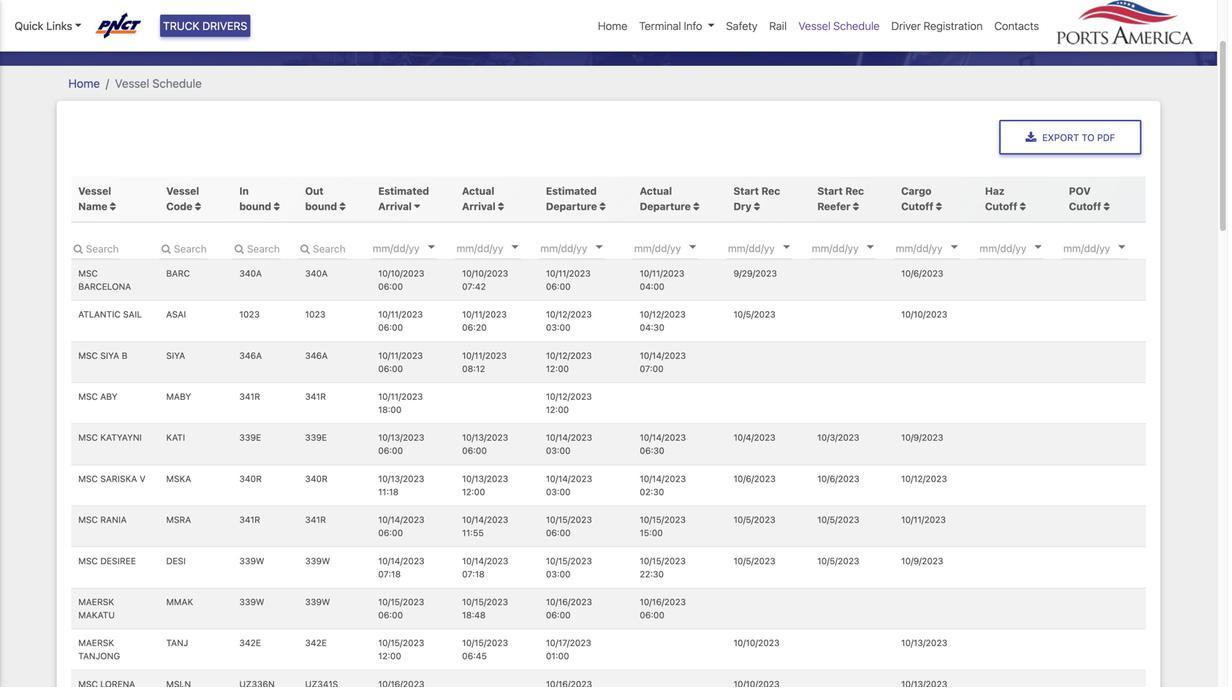 Task type: locate. For each thing, give the bounding box(es) containing it.
open calendar image
[[428, 245, 435, 249], [512, 245, 519, 249], [690, 245, 697, 249], [783, 245, 791, 249], [867, 245, 875, 249]]

342e
[[240, 638, 261, 649], [305, 638, 327, 649]]

start for dry
[[734, 185, 759, 197]]

339e
[[240, 433, 261, 443], [305, 433, 327, 443]]

08:12
[[462, 364, 486, 374]]

10/11/2023 06:20
[[462, 310, 507, 333]]

1 vertical spatial 10/14/2023 03:00
[[546, 474, 593, 497]]

0 horizontal spatial estimated
[[378, 185, 429, 197]]

2 rec from the left
[[846, 185, 865, 197]]

346a
[[240, 351, 262, 361], [305, 351, 328, 361]]

1 horizontal spatial 10/14/2023 07:18
[[462, 556, 509, 580]]

10/16/2023 06:00 up the 10/17/2023
[[546, 597, 593, 621]]

maby
[[166, 392, 191, 402]]

2 departure from the left
[[640, 201, 691, 213]]

10/11/2023 06:00 for 10/11/2023 08:12
[[378, 351, 423, 374]]

10/15/2023
[[546, 515, 592, 525], [640, 515, 686, 525], [546, 556, 592, 566], [640, 556, 686, 566], [378, 597, 425, 608], [462, 597, 508, 608], [378, 638, 425, 649], [462, 638, 508, 649]]

home link
[[593, 12, 634, 40], [68, 77, 100, 90]]

siya
[[100, 351, 119, 361], [166, 351, 185, 361]]

download image
[[1026, 132, 1037, 144]]

10/14/2023 03:00 for 10/13/2023 06:00
[[546, 433, 593, 456]]

1 departure from the left
[[546, 201, 598, 213]]

1 vertical spatial 10/9/2023
[[902, 556, 944, 566]]

maersk for maersk tanjong
[[78, 638, 114, 649]]

estimated for departure
[[546, 185, 597, 197]]

0 horizontal spatial departure
[[546, 201, 598, 213]]

msc desiree
[[78, 556, 136, 566]]

07:18 up 10/15/2023 18:48
[[462, 569, 485, 580]]

1 10/14/2023 07:18 from the left
[[378, 556, 425, 580]]

export to pdf
[[1043, 132, 1116, 143]]

5 open calendar image from the left
[[867, 245, 875, 249]]

1 horizontal spatial schedule
[[834, 19, 880, 32]]

start inside start rec dry
[[734, 185, 759, 197]]

2 horizontal spatial cutoff
[[1070, 201, 1102, 213]]

1 10/16/2023 06:00 from the left
[[546, 597, 593, 621]]

01:00
[[546, 652, 570, 662]]

actual inside actual arrival
[[462, 185, 495, 197]]

maersk inside maersk tanjong
[[78, 638, 114, 649]]

10/12/2023 04:30
[[640, 310, 686, 333]]

mm/dd/yy field up 10/10/2023 06:00
[[371, 237, 459, 259]]

arrival for actual arrival
[[462, 201, 496, 213]]

3 03:00 from the top
[[546, 487, 571, 497]]

1 03:00 from the top
[[546, 323, 571, 333]]

0 horizontal spatial actual
[[462, 185, 495, 197]]

departure for estimated
[[546, 201, 598, 213]]

0 horizontal spatial 340r
[[240, 474, 262, 484]]

1 10/9/2023 from the top
[[902, 433, 944, 443]]

2 maersk from the top
[[78, 638, 114, 649]]

1 vertical spatial 10/11/2023 06:00
[[378, 310, 423, 333]]

cutoff down the pov
[[1070, 201, 1102, 213]]

0 horizontal spatial rec
[[762, 185, 781, 197]]

mm/dd/yy field up 10/11/2023 04:00
[[633, 237, 721, 259]]

2 horizontal spatial 10/6/2023
[[902, 268, 944, 279]]

truck drivers link
[[160, 15, 250, 37]]

open calendar image for 9th mm/dd/yy "field" from right
[[428, 245, 435, 249]]

0 vertical spatial vessel schedule
[[799, 19, 880, 32]]

341r
[[240, 392, 260, 402], [305, 392, 326, 402], [240, 515, 260, 525], [305, 515, 326, 525]]

bound inside in bound
[[240, 201, 271, 213]]

maersk up tanjong
[[78, 638, 114, 649]]

10/15/2023 06:00 up 10/15/2023 03:00
[[546, 515, 592, 538]]

1 horizontal spatial 10/15/2023 06:00
[[546, 515, 592, 538]]

rec up reefer on the right top of page
[[846, 185, 865, 197]]

terminal
[[640, 19, 682, 32]]

3 open calendar image from the left
[[690, 245, 697, 249]]

03:00 for 10/13/2023 06:00
[[546, 446, 571, 456]]

2 10/9/2023 from the top
[[902, 556, 944, 566]]

4 open calendar image from the left
[[1119, 245, 1126, 249]]

0 vertical spatial schedule
[[834, 19, 880, 32]]

1 horizontal spatial cutoff
[[986, 201, 1018, 213]]

4 open calendar image from the left
[[783, 245, 791, 249]]

truck drivers
[[163, 19, 247, 32]]

home link left terminal
[[593, 12, 634, 40]]

10/12/2023 12:00
[[546, 351, 592, 374], [546, 392, 592, 415]]

0 vertical spatial 10/9/2023
[[902, 433, 944, 443]]

0 horizontal spatial 10/16/2023
[[546, 597, 593, 608]]

4 mm/dd/yy field from the left
[[633, 237, 721, 259]]

mm/dd/yy field down pov cutoff
[[1063, 237, 1150, 259]]

msc aby
[[78, 392, 118, 402]]

5 mm/dd/yy field from the left
[[727, 237, 815, 259]]

arrival for estimated arrival
[[378, 201, 412, 213]]

1 horizontal spatial 342e
[[305, 638, 327, 649]]

7 msc from the top
[[78, 556, 98, 566]]

1 horizontal spatial 346a
[[305, 351, 328, 361]]

3 cutoff from the left
[[1070, 201, 1102, 213]]

None field
[[71, 237, 120, 259], [159, 237, 208, 259], [232, 237, 281, 259], [298, 237, 347, 259], [71, 237, 120, 259], [159, 237, 208, 259], [232, 237, 281, 259], [298, 237, 347, 259]]

06:20
[[462, 323, 487, 333]]

10/13/2023 06:00 up 10/13/2023 12:00
[[462, 433, 509, 456]]

rec for start rec dry
[[762, 185, 781, 197]]

start inside start rec reefer
[[818, 185, 843, 197]]

1 horizontal spatial start
[[818, 185, 843, 197]]

vessel
[[799, 19, 831, 32], [115, 77, 149, 90], [78, 185, 111, 197], [166, 185, 199, 197]]

1 horizontal spatial rec
[[846, 185, 865, 197]]

1 vertical spatial maersk
[[78, 638, 114, 649]]

start for reefer
[[818, 185, 843, 197]]

arrival
[[378, 201, 412, 213], [462, 201, 496, 213]]

3 msc from the top
[[78, 392, 98, 402]]

msc left desiree
[[78, 556, 98, 566]]

1 vertical spatial vessel schedule
[[115, 77, 202, 90]]

10/9/2023 for 10/5/2023
[[902, 556, 944, 566]]

04:00
[[640, 282, 665, 292]]

vessel schedule right rail
[[799, 19, 880, 32]]

1 horizontal spatial 340a
[[305, 268, 328, 279]]

1 start from the left
[[734, 185, 759, 197]]

7 mm/dd/yy field from the left
[[895, 237, 983, 259]]

2 346a from the left
[[305, 351, 328, 361]]

0 horizontal spatial 10/13/2023 06:00
[[378, 433, 425, 456]]

0 horizontal spatial siya
[[100, 351, 119, 361]]

0 horizontal spatial 339e
[[240, 433, 261, 443]]

start
[[734, 185, 759, 197], [818, 185, 843, 197]]

open calendar image for eighth mm/dd/yy "field" from right
[[512, 245, 519, 249]]

terminal info
[[640, 19, 703, 32]]

safety
[[727, 19, 758, 32]]

msc left aby
[[78, 392, 98, 402]]

0 horizontal spatial 342e
[[240, 638, 261, 649]]

start up dry
[[734, 185, 759, 197]]

1 actual from the left
[[462, 185, 495, 197]]

1 10/13/2023 06:00 from the left
[[378, 433, 425, 456]]

msc up barcelona
[[78, 268, 98, 279]]

cargo
[[902, 185, 932, 197]]

1 vertical spatial 10/12/2023 12:00
[[546, 392, 592, 415]]

3 mm/dd/yy field from the left
[[539, 237, 627, 259]]

2 open calendar image from the left
[[512, 245, 519, 249]]

cargo cutoff
[[902, 185, 934, 213]]

msc left b
[[78, 351, 98, 361]]

open calendar image for sixth mm/dd/yy "field" from right
[[690, 245, 697, 249]]

10/11/2023 06:00 down 10/10/2023 06:00
[[378, 310, 423, 333]]

0 horizontal spatial schedule
[[152, 77, 202, 90]]

cutoff down haz
[[986, 201, 1018, 213]]

2 10/14/2023 03:00 from the top
[[546, 474, 593, 497]]

actual
[[462, 185, 495, 197], [640, 185, 673, 197]]

0 horizontal spatial 346a
[[240, 351, 262, 361]]

msc inside msc barcelona
[[78, 268, 98, 279]]

07:42
[[462, 282, 486, 292]]

10/14/2023 02:30
[[640, 474, 686, 497]]

dry
[[734, 201, 752, 213]]

katyayni
[[100, 433, 142, 443]]

10/9/2023
[[902, 433, 944, 443], [902, 556, 944, 566]]

2 07:18 from the left
[[462, 569, 485, 580]]

0 vertical spatial 10/14/2023 03:00
[[546, 433, 593, 456]]

msc
[[78, 268, 98, 279], [78, 351, 98, 361], [78, 392, 98, 402], [78, 433, 98, 443], [78, 474, 98, 484], [78, 515, 98, 525], [78, 556, 98, 566]]

1 horizontal spatial home
[[598, 19, 628, 32]]

mm/dd/yy field down haz cutoff
[[979, 237, 1067, 259]]

1 cutoff from the left
[[902, 201, 934, 213]]

schedule left the driver
[[834, 19, 880, 32]]

0 vertical spatial home link
[[593, 12, 634, 40]]

10/13/2023 12:00
[[462, 474, 509, 497]]

rec left start rec reefer
[[762, 185, 781, 197]]

start up reefer on the right top of page
[[818, 185, 843, 197]]

10/15/2023 06:00 up 10/15/2023 12:00
[[378, 597, 425, 621]]

name
[[78, 201, 108, 213]]

10/12/2023 for 341r
[[546, 392, 592, 402]]

2 msc from the top
[[78, 351, 98, 361]]

1 horizontal spatial siya
[[166, 351, 185, 361]]

10/11/2023 06:00 up "10/12/2023 03:00"
[[546, 268, 591, 292]]

10/16/2023 down 22:30 on the right bottom
[[640, 597, 686, 608]]

1 horizontal spatial arrival
[[462, 201, 496, 213]]

07:18 down the 10/14/2023 06:00
[[378, 569, 401, 580]]

vessel name
[[78, 185, 111, 213]]

339w
[[240, 556, 265, 566], [305, 556, 330, 566], [240, 597, 265, 608], [305, 597, 330, 608]]

1 horizontal spatial 10/13/2023 06:00
[[462, 433, 509, 456]]

4 msc from the top
[[78, 433, 98, 443]]

10/15/2023 06:00
[[546, 515, 592, 538], [378, 597, 425, 621]]

0 vertical spatial home
[[598, 19, 628, 32]]

10/11/2023
[[546, 268, 591, 279], [640, 268, 685, 279], [378, 310, 423, 320], [462, 310, 507, 320], [378, 351, 423, 361], [462, 351, 507, 361], [378, 392, 423, 402], [902, 515, 947, 525]]

12:00
[[546, 364, 569, 374], [546, 405, 569, 415], [462, 487, 485, 497], [378, 652, 402, 662]]

cutoff for pov
[[1070, 201, 1102, 213]]

2 cutoff from the left
[[986, 201, 1018, 213]]

1 horizontal spatial 10/16/2023 06:00
[[640, 597, 686, 621]]

1 07:18 from the left
[[378, 569, 401, 580]]

2 340r from the left
[[305, 474, 328, 484]]

0 vertical spatial 10/15/2023 06:00
[[546, 515, 592, 538]]

actual departure
[[640, 185, 691, 213]]

msc for msc aby
[[78, 392, 98, 402]]

1 vertical spatial schedule
[[152, 77, 202, 90]]

cutoff for haz
[[986, 201, 1018, 213]]

rec inside start rec dry
[[762, 185, 781, 197]]

1 horizontal spatial home link
[[593, 12, 634, 40]]

0 horizontal spatial vessel schedule
[[115, 77, 202, 90]]

msc left "sariska"
[[78, 474, 98, 484]]

02:30
[[640, 487, 665, 497]]

1 horizontal spatial departure
[[640, 201, 691, 213]]

bound for in
[[240, 201, 271, 213]]

03:00 inside "10/12/2023 03:00"
[[546, 323, 571, 333]]

10/15/2023 22:30
[[640, 556, 686, 580]]

0 horizontal spatial bound
[[240, 201, 271, 213]]

03:00 for 10/11/2023 06:20
[[546, 323, 571, 333]]

schedule down truck
[[152, 77, 202, 90]]

1 estimated from the left
[[378, 185, 429, 197]]

0 horizontal spatial 1023
[[240, 310, 260, 320]]

atlantic sail
[[78, 310, 142, 320]]

10/13/2023 06:00 down 18:00
[[378, 433, 425, 456]]

2 bound from the left
[[305, 201, 337, 213]]

0 vertical spatial maersk
[[78, 597, 114, 608]]

msc rania
[[78, 515, 127, 525]]

2 10/14/2023 07:18 from the left
[[462, 556, 509, 580]]

mm/dd/yy field down reefer on the right top of page
[[811, 237, 899, 259]]

home
[[598, 19, 628, 32], [68, 77, 100, 90]]

mm/dd/yy field down estimated departure
[[539, 237, 627, 259]]

10/10/2023 06:00
[[378, 268, 425, 292]]

maersk inside maersk makatu
[[78, 597, 114, 608]]

1 vertical spatial 10/15/2023 06:00
[[378, 597, 425, 621]]

0 horizontal spatial arrival
[[378, 201, 412, 213]]

1 10/16/2023 from the left
[[546, 597, 593, 608]]

1 342e from the left
[[240, 638, 261, 649]]

2 start from the left
[[818, 185, 843, 197]]

10/10/2023
[[378, 268, 425, 279], [462, 268, 509, 279], [902, 310, 948, 320], [734, 638, 780, 649]]

vessel schedule
[[799, 19, 880, 32], [115, 77, 202, 90]]

siya left b
[[100, 351, 119, 361]]

rec
[[762, 185, 781, 197], [846, 185, 865, 197]]

10/14/2023 07:18 down 11:55 on the left of the page
[[462, 556, 509, 580]]

10/16/2023
[[546, 597, 593, 608], [640, 597, 686, 608]]

siya down the asai
[[166, 351, 185, 361]]

msc left katyayni
[[78, 433, 98, 443]]

1 vertical spatial home link
[[68, 77, 100, 90]]

maersk
[[78, 597, 114, 608], [78, 638, 114, 649]]

22:30
[[640, 569, 664, 580]]

maersk up makatu
[[78, 597, 114, 608]]

0 horizontal spatial 340a
[[240, 268, 262, 279]]

departure for actual
[[640, 201, 691, 213]]

driver
[[892, 19, 922, 32]]

9/29/2023
[[734, 268, 777, 279]]

0 horizontal spatial cutoff
[[902, 201, 934, 213]]

12:00 inside 10/13/2023 12:00
[[462, 487, 485, 497]]

1 horizontal spatial 07:18
[[462, 569, 485, 580]]

03:00 for 10/13/2023 12:00
[[546, 487, 571, 497]]

1 siya from the left
[[100, 351, 119, 361]]

cutoff
[[902, 201, 934, 213], [986, 201, 1018, 213], [1070, 201, 1102, 213]]

06:30
[[640, 446, 665, 456]]

1 10/14/2023 03:00 from the top
[[546, 433, 593, 456]]

1 bound from the left
[[240, 201, 271, 213]]

10/12/2023 for 346a
[[546, 351, 592, 361]]

mm/dd/yy field
[[371, 237, 459, 259], [455, 237, 543, 259], [539, 237, 627, 259], [633, 237, 721, 259], [727, 237, 815, 259], [811, 237, 899, 259], [895, 237, 983, 259], [979, 237, 1067, 259], [1063, 237, 1150, 259]]

1 horizontal spatial 340r
[[305, 474, 328, 484]]

0 horizontal spatial 10/14/2023 07:18
[[378, 556, 425, 580]]

0 vertical spatial 10/12/2023 12:00
[[546, 351, 592, 374]]

4 03:00 from the top
[[546, 569, 571, 580]]

terminal info link
[[634, 12, 721, 40]]

1 rec from the left
[[762, 185, 781, 197]]

1 10/12/2023 12:00 from the top
[[546, 351, 592, 374]]

msc left rania
[[78, 515, 98, 525]]

06:00
[[378, 282, 403, 292], [546, 282, 571, 292], [378, 323, 403, 333], [378, 364, 403, 374], [378, 446, 403, 456], [462, 446, 487, 456], [378, 528, 403, 538], [546, 528, 571, 538], [378, 610, 403, 621], [546, 610, 571, 621], [640, 610, 665, 621]]

2 actual from the left
[[640, 185, 673, 197]]

tanj
[[166, 638, 188, 649]]

10/14/2023 03:00
[[546, 433, 593, 456], [546, 474, 593, 497]]

mm/dd/yy field up 9/29/2023
[[727, 237, 815, 259]]

1 horizontal spatial bound
[[305, 201, 337, 213]]

1 horizontal spatial 339e
[[305, 433, 327, 443]]

1 horizontal spatial estimated
[[546, 185, 597, 197]]

10/10/2023 07:42
[[462, 268, 509, 292]]

home down links
[[68, 77, 100, 90]]

home link down links
[[68, 77, 100, 90]]

v
[[140, 474, 146, 484]]

mm/dd/yy field up 10/10/2023 07:42
[[455, 237, 543, 259]]

8 mm/dd/yy field from the left
[[979, 237, 1067, 259]]

2 vertical spatial 10/11/2023 06:00
[[378, 351, 423, 374]]

10/16/2023 06:00 down 22:30 on the right bottom
[[640, 597, 686, 621]]

schedule
[[834, 19, 880, 32], [152, 77, 202, 90]]

1 open calendar image from the left
[[428, 245, 435, 249]]

bound down out
[[305, 201, 337, 213]]

2 estimated from the left
[[546, 185, 597, 197]]

msc for msc barcelona
[[78, 268, 98, 279]]

1 vertical spatial home
[[68, 77, 100, 90]]

bound inside out bound
[[305, 201, 337, 213]]

actual inside actual departure
[[640, 185, 673, 197]]

6 msc from the top
[[78, 515, 98, 525]]

10/14/2023 11:55
[[462, 515, 509, 538]]

mm/dd/yy field down cargo cutoff
[[895, 237, 983, 259]]

estimated
[[378, 185, 429, 197], [546, 185, 597, 197]]

home left terminal
[[598, 19, 628, 32]]

cutoff down cargo
[[902, 201, 934, 213]]

open calendar image
[[596, 245, 603, 249], [951, 245, 959, 249], [1035, 245, 1043, 249], [1119, 245, 1126, 249]]

0 horizontal spatial 10/16/2023 06:00
[[546, 597, 593, 621]]

10/16/2023 down 10/15/2023 03:00
[[546, 597, 593, 608]]

bound down the in
[[240, 201, 271, 213]]

04:30
[[640, 323, 665, 333]]

vessel schedule down truck
[[115, 77, 202, 90]]

1 horizontal spatial 10/16/2023
[[640, 597, 686, 608]]

quick
[[15, 19, 43, 32]]

10/11/2023 06:00 up 10/11/2023 18:00
[[378, 351, 423, 374]]

2 03:00 from the top
[[546, 446, 571, 456]]

0 horizontal spatial 10/15/2023 06:00
[[378, 597, 425, 621]]

0 horizontal spatial start
[[734, 185, 759, 197]]

cutoff for cargo
[[902, 201, 934, 213]]

1 msc from the top
[[78, 268, 98, 279]]

rec inside start rec reefer
[[846, 185, 865, 197]]

5 msc from the top
[[78, 474, 98, 484]]

estimated for arrival
[[378, 185, 429, 197]]

1 horizontal spatial 1023
[[305, 310, 326, 320]]

10/9/2023 for 10/3/2023
[[902, 433, 944, 443]]

10/14/2023 07:18 down the 10/14/2023 06:00
[[378, 556, 425, 580]]

3 open calendar image from the left
[[1035, 245, 1043, 249]]

10/6/2023
[[902, 268, 944, 279], [734, 474, 776, 484], [818, 474, 860, 484]]

10/12/2023
[[546, 310, 592, 320], [640, 310, 686, 320], [546, 351, 592, 361], [546, 392, 592, 402], [902, 474, 948, 484]]

03:00 inside 10/15/2023 03:00
[[546, 569, 571, 580]]

open calendar image for 5th mm/dd/yy "field" from the right
[[783, 245, 791, 249]]

1 arrival from the left
[[378, 201, 412, 213]]

2 mm/dd/yy field from the left
[[455, 237, 543, 259]]

1 horizontal spatial actual
[[640, 185, 673, 197]]

0 horizontal spatial home
[[68, 77, 100, 90]]

10/12/2023 12:00 for 10/11/2023 18:00
[[546, 392, 592, 415]]

340r
[[240, 474, 262, 484], [305, 474, 328, 484]]

estimated inside estimated departure
[[546, 185, 597, 197]]

2 arrival from the left
[[462, 201, 496, 213]]

0 horizontal spatial 07:18
[[378, 569, 401, 580]]

1 maersk from the top
[[78, 597, 114, 608]]

2 open calendar image from the left
[[951, 245, 959, 249]]

2 10/12/2023 12:00 from the top
[[546, 392, 592, 415]]

1023
[[240, 310, 260, 320], [305, 310, 326, 320]]

10/13/2023 06:00
[[378, 433, 425, 456], [462, 433, 509, 456]]

arrival inside estimated arrival
[[378, 201, 412, 213]]



Task type: describe. For each thing, give the bounding box(es) containing it.
rail link
[[764, 12, 793, 40]]

0 vertical spatial 10/11/2023 06:00
[[546, 268, 591, 292]]

18:00
[[378, 405, 402, 415]]

code
[[166, 201, 193, 213]]

actual for actual departure
[[640, 185, 673, 197]]

asai
[[166, 310, 186, 320]]

estimated arrival
[[378, 185, 429, 213]]

11:55
[[462, 528, 484, 538]]

2 340a from the left
[[305, 268, 328, 279]]

bound for out
[[305, 201, 337, 213]]

barc
[[166, 268, 190, 279]]

sariska
[[100, 474, 137, 484]]

10/11/2023 08:12
[[462, 351, 507, 374]]

contacts link
[[989, 12, 1046, 40]]

tanjong
[[78, 652, 120, 662]]

2 342e from the left
[[305, 638, 327, 649]]

2 siya from the left
[[166, 351, 185, 361]]

vessel code
[[166, 185, 199, 213]]

03:00 for 10/14/2023 07:18
[[546, 569, 571, 580]]

open calendar image for 6th mm/dd/yy "field"
[[867, 245, 875, 249]]

10/12/2023 03:00
[[546, 310, 592, 333]]

haz
[[986, 185, 1005, 197]]

pov cutoff
[[1070, 185, 1102, 213]]

driver registration
[[892, 19, 983, 32]]

start rec reefer
[[818, 185, 865, 213]]

10/15/2023 06:45
[[462, 638, 508, 662]]

actual arrival
[[462, 185, 496, 213]]

10/14/2023 03:00 for 10/13/2023 12:00
[[546, 474, 593, 497]]

rec for start rec reefer
[[846, 185, 865, 197]]

10/4/2023
[[734, 433, 776, 443]]

10/5/2023 for 10/12/2023 04:30
[[734, 310, 776, 320]]

msc for msc siya b
[[78, 351, 98, 361]]

2 10/16/2023 06:00 from the left
[[640, 597, 686, 621]]

safety link
[[721, 12, 764, 40]]

b
[[122, 351, 128, 361]]

maersk tanjong
[[78, 638, 120, 662]]

drivers
[[203, 19, 247, 32]]

actual for actual arrival
[[462, 185, 495, 197]]

maersk makatu
[[78, 597, 115, 621]]

6 mm/dd/yy field from the left
[[811, 237, 899, 259]]

makatu
[[78, 610, 115, 621]]

10/17/2023 01:00
[[546, 638, 592, 662]]

rania
[[100, 515, 127, 525]]

10/15/2023 12:00
[[378, 638, 425, 662]]

sail
[[123, 310, 142, 320]]

10/15/2023 15:00
[[640, 515, 686, 538]]

export
[[1043, 132, 1080, 143]]

1 horizontal spatial vessel schedule
[[799, 19, 880, 32]]

pov
[[1070, 185, 1091, 197]]

11:18
[[378, 487, 399, 497]]

rail
[[770, 19, 787, 32]]

0 horizontal spatial home link
[[68, 77, 100, 90]]

msc for msc sariska v
[[78, 474, 98, 484]]

haz cutoff
[[986, 185, 1018, 213]]

10/17/2023
[[546, 638, 592, 649]]

9 mm/dd/yy field from the left
[[1063, 237, 1150, 259]]

10/14/2023 06:30
[[640, 433, 686, 456]]

desi
[[166, 556, 186, 566]]

msc for msc katyayni
[[78, 433, 98, 443]]

maersk for maersk makatu
[[78, 597, 114, 608]]

start rec dry
[[734, 185, 781, 213]]

06:00 inside 10/10/2023 06:00
[[378, 282, 403, 292]]

12:00 inside 10/15/2023 12:00
[[378, 652, 402, 662]]

aby
[[100, 392, 118, 402]]

10/5/2023 for 10/15/2023 22:30
[[734, 556, 776, 566]]

10/5/2023 for 10/15/2023 15:00
[[734, 515, 776, 525]]

10/12/2023 12:00 for 10/11/2023 06:00
[[546, 351, 592, 374]]

registration
[[924, 19, 983, 32]]

07:00
[[640, 364, 664, 374]]

2 10/16/2023 from the left
[[640, 597, 686, 608]]

10/12/2023 for 1023
[[546, 310, 592, 320]]

10/11/2023 18:00
[[378, 392, 423, 415]]

1 346a from the left
[[240, 351, 262, 361]]

msra
[[166, 515, 191, 525]]

msc barcelona
[[78, 268, 131, 292]]

10/13/2023 11:18
[[378, 474, 425, 497]]

06:00 inside the 10/14/2023 06:00
[[378, 528, 403, 538]]

2 10/13/2023 06:00 from the left
[[462, 433, 509, 456]]

2 339e from the left
[[305, 433, 327, 443]]

0 horizontal spatial 10/6/2023
[[734, 474, 776, 484]]

1 mm/dd/yy field from the left
[[371, 237, 459, 259]]

18:48
[[462, 610, 486, 621]]

10/14/2023 07:00
[[640, 351, 686, 374]]

1 horizontal spatial 10/6/2023
[[818, 474, 860, 484]]

driver registration link
[[886, 12, 989, 40]]

msc sariska v
[[78, 474, 146, 484]]

quick links link
[[15, 18, 82, 34]]

vessel schedule link
[[793, 12, 886, 40]]

links
[[46, 19, 72, 32]]

1 340r from the left
[[240, 474, 262, 484]]

contacts
[[995, 19, 1040, 32]]

pdf
[[1098, 132, 1116, 143]]

10/11/2023 04:00
[[640, 268, 685, 292]]

06:45
[[462, 652, 487, 662]]

msc for msc desiree
[[78, 556, 98, 566]]

10/15/2023 03:00
[[546, 556, 592, 580]]

to
[[1083, 132, 1095, 143]]

10/11/2023 06:00 for 10/11/2023 06:20
[[378, 310, 423, 333]]

1 339e from the left
[[240, 433, 261, 443]]

1 open calendar image from the left
[[596, 245, 603, 249]]

msc siya b
[[78, 351, 128, 361]]

kati
[[166, 433, 185, 443]]

10/14/2023 06:00
[[378, 515, 425, 538]]

mmak
[[166, 597, 193, 608]]

info
[[684, 19, 703, 32]]

in bound
[[240, 185, 274, 213]]

1 1023 from the left
[[240, 310, 260, 320]]

export to pdf link
[[1000, 120, 1142, 155]]

10/3/2023
[[818, 433, 860, 443]]

15:00
[[640, 528, 663, 538]]

out
[[305, 185, 324, 197]]

msc katyayni
[[78, 433, 142, 443]]

1 340a from the left
[[240, 268, 262, 279]]

2 1023 from the left
[[305, 310, 326, 320]]

truck
[[163, 19, 200, 32]]

desiree
[[100, 556, 136, 566]]

msc for msc rania
[[78, 515, 98, 525]]

quick links
[[15, 19, 72, 32]]



Task type: vqa. For each thing, say whether or not it's contained in the screenshot.


